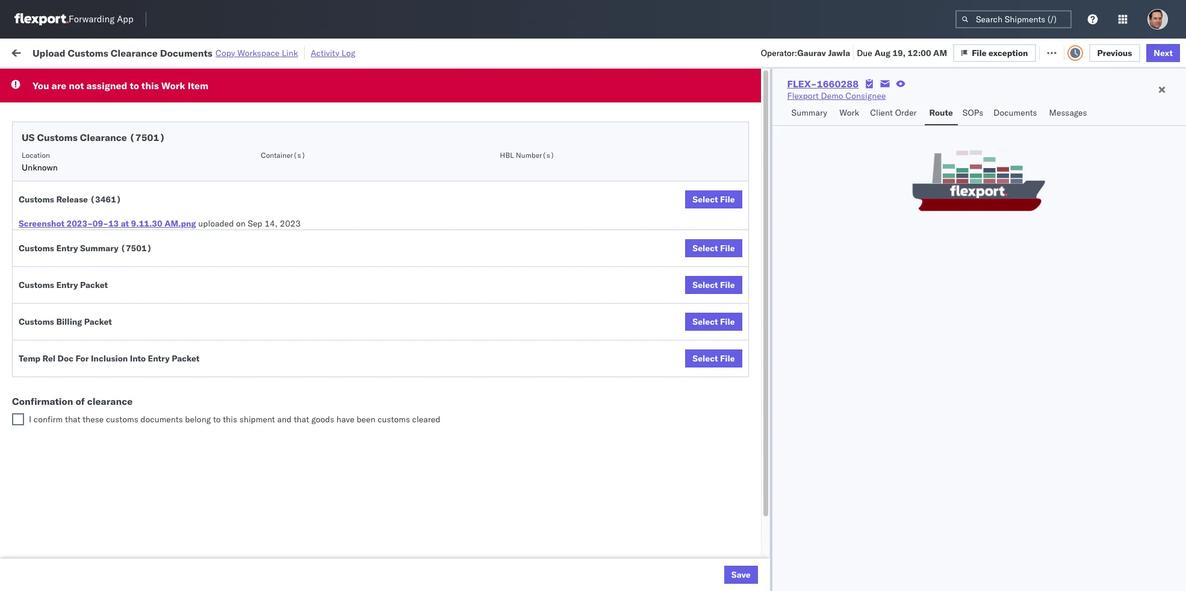 Task type: locate. For each thing, give the bounding box(es) containing it.
0 vertical spatial jawla
[[829, 47, 851, 58]]

5 flex-1846748 from the top
[[719, 227, 781, 238]]

0 vertical spatial documents
[[160, 47, 213, 59]]

1 vertical spatial integration test account - karl lagerfeld
[[569, 571, 726, 582]]

2 schedule pickup from rotterdam, netherlands link from the top
[[28, 538, 186, 562]]

flex-1889466 button
[[700, 277, 784, 294], [700, 277, 784, 294], [700, 303, 784, 320], [700, 303, 784, 320], [700, 330, 784, 347], [700, 330, 784, 347], [700, 356, 784, 373], [700, 356, 784, 373]]

1 rotterdam, from the top
[[114, 432, 156, 443]]

1 vertical spatial summary
[[80, 243, 119, 254]]

schedule pickup from los angeles, ca button down us customs clearance (7501)
[[28, 146, 176, 159]]

4 hlxu6269489, from the top
[[868, 200, 930, 211]]

11:59 for third schedule pickup from los angeles, ca link from the bottom
[[209, 227, 233, 238]]

pm for first schedule pickup from rotterdam, netherlands link from the bottom
[[230, 545, 243, 556]]

1 vertical spatial this
[[223, 414, 237, 425]]

due aug 19, 12:00 am
[[858, 47, 948, 58]]

1 vertical spatial entry
[[56, 280, 78, 290]]

9 resize handle column header from the left
[[1032, 93, 1046, 591]]

(7501)
[[129, 131, 165, 143], [121, 243, 152, 254]]

select file button for customs billing packet
[[686, 313, 743, 331]]

2 schedule delivery appointment from the top
[[28, 200, 148, 211]]

pm right "uploaded"
[[235, 227, 248, 238]]

summary down container
[[792, 107, 828, 118]]

3 11:59 pm pdt, nov 4, 2022 from the top
[[209, 174, 320, 185]]

1 vertical spatial integration
[[569, 571, 610, 582]]

0 horizontal spatial at
[[121, 218, 129, 229]]

None checkbox
[[12, 413, 24, 425]]

0 vertical spatial summary
[[792, 107, 828, 118]]

angeles, for second schedule pickup from los angeles, ca link from the top of the page
[[129, 173, 162, 184]]

1 vertical spatial (7501)
[[121, 243, 152, 254]]

pst, left and
[[245, 412, 263, 423]]

my
[[12, 44, 31, 61]]

pickup
[[66, 147, 92, 158], [66, 173, 92, 184], [66, 226, 92, 237], [66, 279, 92, 290], [61, 332, 87, 343], [66, 385, 92, 396], [66, 432, 92, 443], [66, 538, 92, 549]]

1 ceau7522281, from the top
[[804, 121, 866, 131]]

customs right "been"
[[378, 414, 410, 425]]

8 schedule from the top
[[28, 385, 63, 396]]

Search Shipments (/) text field
[[956, 10, 1072, 28]]

4, down container(s)
[[289, 174, 297, 185]]

jan for 30,
[[265, 545, 279, 556]]

0 horizontal spatial to
[[130, 80, 139, 92]]

2130384 up "save"
[[745, 545, 781, 556]]

ca inside button
[[160, 332, 171, 343]]

2 select file button from the top
[[686, 239, 743, 257]]

packet
[[80, 280, 108, 290], [84, 316, 112, 327], [172, 353, 200, 364]]

schedule
[[28, 120, 63, 131], [28, 147, 63, 158], [28, 173, 63, 184], [28, 200, 63, 211], [28, 226, 63, 237], [28, 279, 63, 290], [28, 306, 63, 317], [28, 385, 63, 396], [28, 412, 63, 423], [28, 432, 63, 443], [28, 538, 63, 549]]

0 vertical spatial -
[[665, 545, 670, 556]]

Search Work text field
[[781, 43, 913, 61]]

3 select file button from the top
[[686, 276, 743, 294]]

1 vertical spatial -
[[665, 571, 670, 582]]

pm for third schedule pickup from los angeles, ca link from the bottom
[[235, 227, 248, 238]]

schedule for second schedule pickup from los angeles, ca link from the top of the page
[[28, 173, 63, 184]]

operator: gaurav jawla
[[761, 47, 851, 58]]

los down inclusion
[[114, 385, 127, 396]]

1 vertical spatial on
[[236, 218, 246, 229]]

clearance for us customs clearance (7501)
[[80, 131, 127, 143]]

clearance down workitem button
[[80, 131, 127, 143]]

schedule pickup from los angeles, ca link down us customs clearance (7501)
[[28, 146, 176, 158]]

bosch ocean test
[[484, 121, 553, 132], [569, 121, 638, 132], [484, 147, 553, 158], [484, 174, 553, 185], [569, 174, 638, 185], [484, 227, 553, 238], [569, 227, 638, 238], [484, 253, 553, 264], [569, 253, 638, 264], [484, 333, 553, 344], [569, 333, 638, 344]]

3 flex-2130387 from the top
[[719, 492, 781, 503]]

: for status
[[87, 74, 89, 83]]

belong
[[185, 414, 211, 425]]

schedule delivery appointment link up confirm pickup from los angeles, ca
[[28, 305, 148, 317]]

0 vertical spatial packet
[[80, 280, 108, 290]]

1 fcl from the top
[[426, 121, 441, 132]]

2022 for confirm pickup from los angeles, ca link
[[299, 333, 319, 344]]

test123456
[[889, 121, 940, 132], [889, 147, 940, 158], [889, 174, 940, 185], [889, 200, 940, 211]]

1 schedule delivery appointment from the top
[[28, 120, 148, 131]]

snooze
[[353, 98, 377, 107]]

previous
[[1098, 47, 1133, 58]]

2023 right 30,
[[296, 545, 317, 556]]

flex-2130387 button
[[700, 409, 784, 426], [700, 409, 784, 426], [700, 436, 784, 453], [700, 436, 784, 453], [700, 489, 784, 506], [700, 489, 784, 506], [700, 568, 784, 585], [700, 568, 784, 585]]

pst, left dec
[[245, 333, 263, 344]]

am.png
[[165, 218, 196, 229]]

5 select file from the top
[[693, 353, 735, 364]]

schedule delivery appointment button down of at the left of the page
[[28, 411, 148, 424]]

confirmation
[[12, 395, 73, 407]]

0 horizontal spatial this
[[141, 80, 159, 92]]

fcl for second schedule pickup from los angeles, ca link from the top of the page
[[426, 174, 441, 185]]

0 vertical spatial account
[[631, 545, 663, 556]]

2022 for third schedule pickup from los angeles, ca link from the bottom
[[299, 227, 320, 238]]

2023 for 30,
[[296, 545, 317, 556]]

1 vertical spatial 2130384
[[745, 545, 781, 556]]

1 11:59 from the top
[[209, 121, 233, 132]]

4, right 14,
[[289, 227, 297, 238]]

8,
[[288, 253, 296, 264]]

1 pdt, from the top
[[250, 121, 269, 132]]

1 horizontal spatial client
[[871, 107, 894, 118]]

angeles,
[[129, 147, 162, 158], [129, 173, 162, 184], [129, 226, 162, 237], [129, 279, 162, 290], [124, 332, 158, 343], [129, 385, 162, 396]]

that right and
[[294, 414, 309, 425]]

schedule for 4th schedule pickup from los angeles, ca link from the top
[[28, 279, 63, 290]]

los
[[114, 147, 127, 158], [114, 173, 127, 184], [114, 226, 127, 237], [114, 279, 127, 290], [109, 332, 122, 343], [114, 385, 127, 396]]

pm right 4:00
[[230, 333, 243, 344]]

pickup for fourth schedule pickup from los angeles, ca button from the top
[[66, 279, 92, 290]]

rotterdam, for first schedule pickup from rotterdam, netherlands link from the bottom
[[114, 538, 156, 549]]

select file for temp rel doc for inclusion into entry packet
[[693, 353, 735, 364]]

1 vertical spatial flex-2130384
[[719, 545, 781, 556]]

0 vertical spatial jan
[[265, 412, 279, 423]]

0 vertical spatial 2130384
[[745, 518, 781, 529]]

schedule pickup from los angeles, ca down upload customs clearance documents button
[[28, 279, 176, 290]]

schedule for second schedule delivery appointment link from the top
[[28, 200, 63, 211]]

schedule pickup from los angeles, ca link down upload customs clearance documents button
[[28, 279, 176, 291]]

upload up customs entry packet
[[28, 253, 55, 264]]

1 vertical spatial netherlands
[[28, 550, 75, 561]]

5 schedule pickup from los angeles, ca button from the top
[[28, 385, 176, 398]]

1660288
[[817, 78, 859, 90]]

1 horizontal spatial at
[[240, 47, 247, 58]]

los up inclusion
[[109, 332, 122, 343]]

1 horizontal spatial jawla
[[1082, 121, 1103, 132]]

1 horizontal spatial summary
[[792, 107, 828, 118]]

on right "187"
[[295, 47, 305, 58]]

schedule for first schedule pickup from los angeles, ca link
[[28, 147, 63, 158]]

1 flex-1846748 from the top
[[719, 121, 781, 132]]

1 karl from the top
[[672, 545, 688, 556]]

0 vertical spatial netherlands
[[28, 444, 75, 455]]

next
[[1155, 47, 1174, 58]]

packet right into
[[172, 353, 200, 364]]

1 vertical spatial schedule pickup from rotterdam, netherlands
[[28, 538, 156, 561]]

1 vertical spatial gaurav
[[1052, 121, 1080, 132]]

schedule delivery appointment button down workitem button
[[28, 120, 148, 133]]

pm up sep
[[235, 174, 248, 185]]

2 confirm from the top
[[28, 359, 59, 370]]

schedule pickup from los angeles, ca link up customs entry summary (7501)
[[28, 226, 176, 238]]

upload for upload customs clearance documents copy workspace link
[[33, 47, 65, 59]]

4 select from the top
[[693, 316, 719, 327]]

1 vertical spatial account
[[631, 571, 663, 582]]

6 fcl from the top
[[426, 412, 441, 423]]

screenshot
[[19, 218, 64, 229]]

2023 right 14,
[[280, 218, 301, 229]]

work down flexport demo consignee link
[[840, 107, 860, 118]]

1 vertical spatial documents
[[994, 107, 1038, 118]]

1 horizontal spatial work
[[161, 80, 185, 92]]

gaurav down messages
[[1052, 121, 1080, 132]]

5 select file button from the top
[[686, 349, 743, 368]]

4 pdt, from the top
[[250, 227, 269, 238]]

activity log button
[[311, 46, 356, 60]]

us
[[22, 131, 35, 143]]

schedule for third schedule pickup from los angeles, ca link from the bottom
[[28, 226, 63, 237]]

schedule pickup from los angeles, ca down us customs clearance (7501)
[[28, 147, 176, 158]]

packet up confirm pickup from los angeles, ca link
[[84, 316, 112, 327]]

fcl
[[426, 121, 441, 132], [426, 174, 441, 185], [426, 227, 441, 238], [426, 253, 441, 264], [426, 333, 441, 344], [426, 412, 441, 423], [426, 545, 441, 556]]

0 vertical spatial entry
[[56, 243, 78, 254]]

angeles, up 9.11.30
[[129, 173, 162, 184]]

jawla down messages
[[1082, 121, 1103, 132]]

6 flex-1846748 from the top
[[719, 253, 781, 264]]

(7501) for us customs clearance (7501)
[[129, 131, 165, 143]]

1 vertical spatial schedule pickup from rotterdam, netherlands link
[[28, 538, 186, 562]]

0 horizontal spatial consignee
[[569, 98, 603, 107]]

0 vertical spatial schedule pickup from rotterdam, netherlands button
[[28, 432, 186, 457]]

1 ocean fcl from the top
[[399, 121, 441, 132]]

pm down deadline
[[235, 121, 248, 132]]

customs down clearance
[[106, 414, 138, 425]]

5 1846748 from the top
[[745, 227, 781, 238]]

2 appointment from the top
[[99, 200, 148, 211]]

0 horizontal spatial client
[[484, 98, 503, 107]]

select file button
[[686, 190, 743, 208], [686, 239, 743, 257], [686, 276, 743, 294], [686, 313, 743, 331], [686, 349, 743, 368]]

clearance
[[111, 47, 158, 59], [80, 131, 127, 143], [93, 253, 132, 264]]

angeles, down us customs clearance (7501)
[[129, 147, 162, 158]]

23, for 2022
[[283, 333, 296, 344]]

0 vertical spatial integration
[[569, 545, 610, 556]]

0 vertical spatial on
[[295, 47, 305, 58]]

schedule pickup from los angeles, ca up customs entry summary (7501)
[[28, 226, 176, 237]]

on left sep
[[236, 218, 246, 229]]

2 2130384 from the top
[[745, 545, 781, 556]]

pdt, for third schedule pickup from los angeles, ca link from the bottom
[[250, 227, 269, 238]]

2 vertical spatial packet
[[172, 353, 200, 364]]

13
[[108, 218, 119, 229]]

fcl for upload customs clearance documents link
[[426, 253, 441, 264]]

fcl for third schedule pickup from los angeles, ca link from the bottom
[[426, 227, 441, 238]]

numbers left sops
[[933, 98, 963, 107]]

schedule delivery appointment
[[28, 120, 148, 131], [28, 200, 148, 211], [28, 306, 148, 317], [28, 412, 148, 423]]

5 schedule from the top
[[28, 226, 63, 237]]

0 vertical spatial schedule pickup from rotterdam, netherlands
[[28, 432, 156, 455]]

integration test account - karl lagerfeld
[[569, 545, 726, 556], [569, 571, 726, 582]]

4 schedule from the top
[[28, 200, 63, 211]]

pst, left 30,
[[245, 545, 263, 556]]

11:59 pm pdt, nov 4, 2022 for 1st schedule delivery appointment link
[[209, 121, 320, 132]]

: right not
[[87, 74, 89, 83]]

schedule pickup from rotterdam, netherlands button
[[28, 432, 186, 457], [28, 538, 186, 563]]

4, down deadline button
[[289, 147, 297, 158]]

hbl number(s)
[[500, 151, 555, 160]]

schedule delivery appointment link down of at the left of the page
[[28, 411, 148, 423]]

2022
[[299, 121, 320, 132], [299, 147, 320, 158], [299, 174, 320, 185], [299, 227, 320, 238], [298, 253, 319, 264], [299, 333, 319, 344]]

location
[[22, 151, 50, 160]]

fcl for fourth schedule delivery appointment link
[[426, 412, 441, 423]]

los up "(3461)"
[[114, 173, 127, 184]]

0 vertical spatial rotterdam,
[[114, 432, 156, 443]]

2 resize handle column header from the left
[[333, 93, 347, 591]]

upload for upload customs clearance documents
[[28, 253, 55, 264]]

action
[[1145, 47, 1171, 58]]

schedule pickup from los angeles, ca button up "(3461)"
[[28, 173, 176, 186]]

numbers inside the container numbers
[[804, 103, 834, 112]]

1 vertical spatial karl
[[672, 571, 688, 582]]

bosch
[[484, 121, 508, 132], [569, 121, 593, 132], [484, 147, 508, 158], [484, 174, 508, 185], [569, 174, 593, 185], [484, 227, 508, 238], [569, 227, 593, 238], [484, 253, 508, 264], [569, 253, 593, 264], [484, 333, 508, 344], [569, 333, 593, 344]]

file for temp rel doc for inclusion into entry packet
[[721, 353, 735, 364]]

11:59 pm pdt, nov 4, 2022 for third schedule pickup from los angeles, ca link from the bottom
[[209, 227, 320, 238]]

entry up customs billing packet
[[56, 280, 78, 290]]

clearance inside button
[[93, 253, 132, 264]]

los for 4th schedule pickup from los angeles, ca button from the bottom
[[114, 173, 127, 184]]

numbers down container
[[804, 103, 834, 112]]

schedule delivery appointment for third schedule delivery appointment link
[[28, 306, 148, 317]]

schedule delivery appointment link down workitem button
[[28, 120, 148, 132]]

11 schedule from the top
[[28, 538, 63, 549]]

ca for second schedule pickup from los angeles, ca link from the top of the page
[[165, 173, 176, 184]]

delivery for 3rd schedule delivery appointment button from the bottom of the page
[[66, 200, 96, 211]]

1 vertical spatial lagerfeld
[[690, 571, 726, 582]]

mbl/mawb
[[889, 98, 931, 107]]

summary down 09- at top left
[[80, 243, 119, 254]]

ca for third schedule pickup from los angeles, ca link from the bottom
[[165, 226, 176, 237]]

pickup for 1st schedule pickup from los angeles, ca button from the bottom
[[66, 385, 92, 396]]

documents
[[141, 414, 183, 425]]

snoozed : no
[[252, 74, 295, 83]]

2 vertical spatial work
[[840, 107, 860, 118]]

select file for customs entry summary (7501)
[[693, 243, 735, 254]]

work left item
[[161, 80, 185, 92]]

2 : from the left
[[280, 74, 282, 83]]

0 vertical spatial clearance
[[111, 47, 158, 59]]

angeles, for 4th schedule pickup from los angeles, ca link from the top
[[129, 279, 162, 290]]

netherlands
[[28, 444, 75, 455], [28, 550, 75, 561]]

4 4, from the top
[[289, 227, 297, 238]]

2 flex-1889466 from the top
[[719, 306, 781, 317]]

route button
[[925, 102, 958, 125]]

schedule delivery appointment up confirm pickup from los angeles, ca
[[28, 306, 148, 317]]

test
[[537, 121, 553, 132], [622, 121, 638, 132], [537, 147, 553, 158], [537, 174, 553, 185], [622, 174, 638, 185], [537, 227, 553, 238], [622, 227, 638, 238], [537, 253, 553, 264], [622, 253, 638, 264], [537, 333, 553, 344], [622, 333, 638, 344], [613, 545, 629, 556], [613, 571, 629, 582]]

2 vertical spatial documents
[[134, 253, 178, 264]]

2 flex-2130387 from the top
[[719, 439, 781, 450]]

1 vertical spatial to
[[213, 414, 221, 425]]

packet down upload customs clearance documents button
[[80, 280, 108, 290]]

los down upload customs clearance documents button
[[114, 279, 127, 290]]

4 select file button from the top
[[686, 313, 743, 331]]

operator:
[[761, 47, 798, 58]]

4 select file from the top
[[693, 316, 735, 327]]

flex-1662119 button
[[700, 462, 784, 479], [700, 462, 784, 479]]

1846748 for 1st schedule delivery appointment link
[[745, 121, 781, 132]]

4 11:59 from the top
[[209, 227, 233, 238]]

2 fcl from the top
[[426, 174, 441, 185]]

to
[[130, 80, 139, 92], [213, 414, 221, 425]]

ocean fcl
[[399, 121, 441, 132], [399, 174, 441, 185], [399, 227, 441, 238], [399, 253, 441, 264], [399, 333, 441, 344], [399, 412, 441, 423], [399, 545, 441, 556]]

0 horizontal spatial that
[[65, 414, 80, 425]]

0 vertical spatial schedule pickup from rotterdam, netherlands link
[[28, 432, 186, 456]]

2 schedule pickup from los angeles, ca from the top
[[28, 173, 176, 184]]

flex-2130387
[[719, 412, 781, 423], [719, 439, 781, 450], [719, 492, 781, 503], [719, 571, 781, 582]]

0 vertical spatial at
[[240, 47, 247, 58]]

file for customs entry packet
[[721, 280, 735, 290]]

schedule pickup from los angeles, ca up these at the left bottom
[[28, 385, 176, 396]]

at right 13
[[121, 218, 129, 229]]

schedule delivery appointment button
[[28, 120, 148, 133], [28, 199, 148, 212], [28, 305, 148, 318], [28, 411, 148, 424]]

pst, for 5:30
[[245, 545, 263, 556]]

1 integration from the top
[[569, 545, 610, 556]]

2 vertical spatial clearance
[[93, 253, 132, 264]]

pm right the 5:30
[[230, 545, 243, 556]]

lagerfeld up save button
[[690, 545, 726, 556]]

file exception button
[[962, 43, 1045, 61], [962, 43, 1045, 61], [954, 44, 1037, 62], [954, 44, 1037, 62]]

11:59 pm pdt, nov 4, 2022 for second schedule pickup from los angeles, ca link from the top of the page
[[209, 174, 320, 185]]

2 schedule pickup from rotterdam, netherlands from the top
[[28, 538, 156, 561]]

fcl for 1st schedule delivery appointment link
[[426, 121, 441, 132]]

1 horizontal spatial this
[[223, 414, 237, 425]]

los for 3rd schedule pickup from los angeles, ca button from the bottom of the page
[[114, 226, 127, 237]]

angeles, for third schedule pickup from los angeles, ca link from the bottom
[[129, 226, 162, 237]]

1846748 for upload customs clearance documents link
[[745, 253, 781, 264]]

1 horizontal spatial numbers
[[933, 98, 963, 107]]

appointment up 13
[[99, 200, 148, 211]]

appointment up us customs clearance (7501)
[[99, 120, 148, 131]]

angeles, down upload customs clearance documents button
[[129, 279, 162, 290]]

4, for second schedule pickup from los angeles, ca link from the top of the page
[[289, 174, 297, 185]]

8 resize handle column header from the left
[[869, 93, 883, 591]]

los down us customs clearance (7501)
[[114, 147, 127, 158]]

confirm pickup from los angeles, ca link
[[28, 332, 171, 344]]

1846748 for second schedule pickup from los angeles, ca link from the top of the page
[[745, 174, 781, 185]]

jawla left "due"
[[829, 47, 851, 58]]

select file button for temp rel doc for inclusion into entry packet
[[686, 349, 743, 368]]

schedule pickup from los angeles, ca up "(3461)"
[[28, 173, 176, 184]]

numbers
[[933, 98, 963, 107], [804, 103, 834, 112]]

2023
[[280, 218, 301, 229], [296, 412, 317, 423], [296, 545, 317, 556]]

1 vertical spatial 23,
[[281, 412, 294, 423]]

0 horizontal spatial customs
[[106, 414, 138, 425]]

schedule for first schedule pickup from rotterdam, netherlands link from the bottom
[[28, 538, 63, 549]]

netherlands for first schedule pickup from rotterdam, netherlands link from the bottom
[[28, 550, 75, 561]]

messages button
[[1045, 102, 1094, 125]]

release
[[56, 194, 88, 205]]

0 horizontal spatial gaurav
[[798, 47, 827, 58]]

3 flex-1846748 from the top
[[719, 174, 781, 185]]

1 horizontal spatial consignee
[[846, 90, 887, 101]]

0 vertical spatial upload
[[33, 47, 65, 59]]

pst, left 8,
[[250, 253, 269, 264]]

2022 for second schedule pickup from los angeles, ca link from the top of the page
[[299, 174, 320, 185]]

23,
[[283, 333, 296, 344], [281, 412, 294, 423]]

packet for customs entry packet
[[80, 280, 108, 290]]

0 vertical spatial to
[[130, 80, 139, 92]]

lagerfeld left "save"
[[690, 571, 726, 582]]

(7501) down 9.11.30
[[121, 243, 152, 254]]

23, right shipment
[[281, 412, 294, 423]]

pm right "11:00"
[[235, 253, 248, 264]]

resize handle column header for client name
[[548, 93, 563, 591]]

file
[[981, 47, 996, 58], [973, 47, 987, 58], [721, 194, 735, 205], [721, 243, 735, 254], [721, 280, 735, 290], [721, 316, 735, 327], [721, 353, 735, 364]]

client for client order
[[871, 107, 894, 118]]

7 schedule from the top
[[28, 306, 63, 317]]

flex-2130384 button
[[700, 515, 784, 532], [700, 515, 784, 532], [700, 542, 784, 559], [700, 542, 784, 559]]

1 horizontal spatial customs
[[378, 414, 410, 425]]

delivery for third schedule delivery appointment button from the top
[[66, 306, 96, 317]]

1 schedule delivery appointment button from the top
[[28, 120, 148, 133]]

1 4, from the top
[[289, 121, 297, 132]]

client for client name
[[484, 98, 503, 107]]

pm
[[235, 121, 248, 132], [235, 147, 248, 158], [235, 174, 248, 185], [235, 227, 248, 238], [235, 253, 248, 264], [230, 333, 243, 344], [230, 412, 243, 423], [230, 545, 243, 556]]

14,
[[265, 218, 278, 229]]

0 vertical spatial confirm
[[28, 332, 59, 343]]

activity log
[[311, 47, 356, 58]]

1 vertical spatial 2023
[[296, 412, 317, 423]]

screenshot 2023-09-13 at 9.11.30 am.png link
[[19, 218, 196, 230]]

schedule pickup from los angeles, ca button down upload customs clearance documents button
[[28, 279, 176, 292]]

resize handle column header
[[188, 93, 202, 591], [333, 93, 347, 591], [378, 93, 393, 591], [463, 93, 478, 591], [548, 93, 563, 591], [679, 93, 694, 591], [784, 93, 798, 591], [869, 93, 883, 591], [1032, 93, 1046, 591], [1117, 93, 1131, 591], [1156, 93, 1171, 591]]

confirm
[[34, 414, 63, 425]]

2 - from the top
[[665, 571, 670, 582]]

0 horizontal spatial work
[[132, 47, 153, 58]]

1 horizontal spatial that
[[294, 414, 309, 425]]

4 flex-1846748 from the top
[[719, 200, 781, 211]]

1 netherlands from the top
[[28, 444, 75, 455]]

customs left the billing at the left of the page
[[19, 316, 54, 327]]

1 horizontal spatial :
[[280, 74, 282, 83]]

mbl/mawb numbers
[[889, 98, 963, 107]]

1 horizontal spatial on
[[295, 47, 305, 58]]

3 select from the top
[[693, 280, 719, 290]]

to right for
[[130, 80, 139, 92]]

flex-1846748 for third schedule pickup from los angeles, ca link from the bottom
[[719, 227, 781, 238]]

0 horizontal spatial summary
[[80, 243, 119, 254]]

4:00
[[209, 333, 228, 344]]

0 horizontal spatial :
[[87, 74, 89, 83]]

demo
[[822, 90, 844, 101]]

message (0)
[[162, 47, 212, 58]]

schedule delivery appointment button up 2023-
[[28, 199, 148, 212]]

documents right sops button
[[994, 107, 1038, 118]]

7 resize handle column header from the left
[[784, 93, 798, 591]]

1 vertical spatial rotterdam,
[[114, 538, 156, 549]]

3 fcl from the top
[[426, 227, 441, 238]]

5 fcl from the top
[[426, 333, 441, 344]]

5 select from the top
[[693, 353, 719, 364]]

flex-1846748 for second schedule pickup from los angeles, ca link from the top of the page
[[719, 174, 781, 185]]

name
[[505, 98, 524, 107]]

0 vertical spatial lagerfeld
[[690, 545, 726, 556]]

select
[[693, 194, 719, 205], [693, 243, 719, 254], [693, 280, 719, 290], [693, 316, 719, 327], [693, 353, 719, 364]]

save button
[[725, 566, 758, 584]]

save
[[732, 569, 751, 580]]

this left shipment
[[223, 414, 237, 425]]

0 vertical spatial (7501)
[[129, 131, 165, 143]]

documents for upload customs clearance documents copy workspace link
[[160, 47, 213, 59]]

this right for
[[141, 80, 159, 92]]

confirm for confirm pickup from los angeles, ca
[[28, 332, 59, 343]]

1 vertical spatial schedule pickup from rotterdam, netherlands button
[[28, 538, 186, 563]]

work right import at the top left
[[132, 47, 153, 58]]

temp rel doc for inclusion into entry packet
[[19, 353, 200, 364]]

order
[[896, 107, 917, 118]]

23, right dec
[[283, 333, 296, 344]]

clearance for upload customs clearance documents copy workspace link
[[111, 47, 158, 59]]

1 horizontal spatial gaurav
[[1052, 121, 1080, 132]]

1 select file from the top
[[693, 194, 735, 205]]

clearance for upload customs clearance documents
[[93, 253, 132, 264]]

file for customs release (3461)
[[721, 194, 735, 205]]

work
[[34, 44, 66, 61]]

0 vertical spatial integration test account - karl lagerfeld
[[569, 545, 726, 556]]

customs down screenshot
[[19, 243, 54, 254]]

import work button
[[98, 39, 158, 66]]

schedule delivery appointment button up confirm pickup from los angeles, ca
[[28, 305, 148, 318]]

1 : from the left
[[87, 74, 89, 83]]

angeles, right 13
[[129, 226, 162, 237]]

2130384 down 1662119
[[745, 518, 781, 529]]

clearance
[[87, 395, 133, 407]]

client name
[[484, 98, 524, 107]]

0 horizontal spatial numbers
[[804, 103, 834, 112]]

jan left goods
[[265, 412, 279, 423]]

1 vertical spatial packet
[[84, 316, 112, 327]]

delivery for confirm delivery button
[[61, 359, 92, 370]]

customs up customs entry packet
[[57, 253, 91, 264]]

2130387
[[745, 412, 781, 423], [745, 439, 781, 450], [745, 492, 781, 503], [745, 571, 781, 582]]

customs up customs billing packet
[[19, 280, 54, 290]]

6 1846748 from the top
[[745, 253, 781, 264]]

2023 for 23,
[[296, 412, 317, 423]]

sops button
[[958, 102, 990, 125]]

2 vertical spatial 2023
[[296, 545, 317, 556]]

angeles, up documents
[[129, 385, 162, 396]]

0 vertical spatial 23,
[[283, 333, 296, 344]]

documents up in
[[160, 47, 213, 59]]

ocean fcl for the confirm pickup from los angeles, ca button
[[399, 333, 441, 344]]

0 vertical spatial flex-2130384
[[719, 518, 781, 529]]

entry right into
[[148, 353, 170, 364]]

1 vertical spatial upload
[[28, 253, 55, 264]]

upload inside button
[[28, 253, 55, 264]]

0 vertical spatial karl
[[672, 545, 688, 556]]

: left 'no'
[[280, 74, 282, 83]]

1 appointment from the top
[[99, 120, 148, 131]]

schedule pickup from los angeles, ca button up customs entry summary (7501)
[[28, 226, 176, 239]]

0 horizontal spatial jawla
[[829, 47, 851, 58]]

2022 for 1st schedule delivery appointment link
[[299, 121, 320, 132]]

2 schedule pickup from rotterdam, netherlands button from the top
[[28, 538, 186, 563]]

0 horizontal spatial on
[[236, 218, 246, 229]]

1 vertical spatial clearance
[[80, 131, 127, 143]]

3 ceau7522281, from the top
[[804, 174, 866, 184]]

10 schedule from the top
[[28, 432, 63, 443]]

schedule delivery appointment up 2023-
[[28, 200, 148, 211]]

select for customs billing packet
[[693, 316, 719, 327]]

blocked,
[[148, 74, 179, 83]]

to right belong
[[213, 414, 221, 425]]

1 vertical spatial jan
[[265, 545, 279, 556]]

7 fcl from the top
[[426, 545, 441, 556]]

at left risk
[[240, 47, 247, 58]]

filtered by:
[[12, 74, 55, 85]]

messages
[[1050, 107, 1088, 118]]

3 appointment from the top
[[99, 306, 148, 317]]

schedule delivery appointment up us customs clearance (7501)
[[28, 120, 148, 131]]

2130384
[[745, 518, 781, 529], [745, 545, 781, 556]]

client left 'name'
[[484, 98, 503, 107]]

schedule delivery appointment for fourth schedule delivery appointment link
[[28, 412, 148, 423]]

2 ocean fcl from the top
[[399, 174, 441, 185]]

gaurav up flex-1660288 link
[[798, 47, 827, 58]]

mode button
[[393, 96, 466, 108]]

0 vertical spatial work
[[132, 47, 153, 58]]

4 schedule pickup from los angeles, ca from the top
[[28, 279, 176, 290]]

1 vertical spatial confirm
[[28, 359, 59, 370]]

pm right 8:30
[[230, 412, 243, 423]]

2 select from the top
[[693, 243, 719, 254]]

gaurav jawla
[[1052, 121, 1103, 132]]

appointment up confirm pickup from los angeles, ca link
[[99, 306, 148, 317]]



Task type: vqa. For each thing, say whether or not it's contained in the screenshot.
"Cleared"
yes



Task type: describe. For each thing, give the bounding box(es) containing it.
1 schedule delivery appointment link from the top
[[28, 120, 148, 132]]

flex-1846748 for 1st schedule delivery appointment link
[[719, 121, 781, 132]]

numbers for container numbers
[[804, 103, 834, 112]]

pm left container(s)
[[235, 147, 248, 158]]

delivery for 4th schedule delivery appointment button
[[66, 412, 96, 423]]

1 integration test account - karl lagerfeld from the top
[[569, 545, 726, 556]]

(3461)
[[90, 194, 121, 205]]

2 11:59 from the top
[[209, 147, 233, 158]]

ocean fcl for upload customs clearance documents button
[[399, 253, 441, 264]]

these
[[83, 414, 104, 425]]

resize handle column header for consignee
[[679, 93, 694, 591]]

1 vertical spatial jawla
[[1082, 121, 1103, 132]]

3 hlxu8034992 from the top
[[932, 174, 991, 184]]

1846748 for third schedule pickup from los angeles, ca link from the bottom
[[745, 227, 781, 238]]

pm for confirm pickup from los angeles, ca link
[[230, 333, 243, 344]]

4 hlxu8034992 from the top
[[932, 200, 991, 211]]

1 test123456 from the top
[[889, 121, 940, 132]]

resize handle column header for deadline
[[333, 93, 347, 591]]

2 2130387 from the top
[[745, 439, 781, 450]]

7 ocean fcl from the top
[[399, 545, 441, 556]]

1 flex-1889466 from the top
[[719, 280, 781, 291]]

location unknown
[[22, 151, 58, 173]]

schedule for 1st schedule delivery appointment link
[[28, 120, 63, 131]]

confirm for confirm delivery
[[28, 359, 59, 370]]

select file for customs release (3461)
[[693, 194, 735, 205]]

2 test123456 from the top
[[889, 147, 940, 158]]

2 schedule pickup from los angeles, ca link from the top
[[28, 173, 176, 185]]

select file button for customs entry summary (7501)
[[686, 239, 743, 257]]

consignee button
[[563, 96, 681, 108]]

pickup for fifth schedule pickup from los angeles, ca button from the bottom of the page
[[66, 147, 92, 158]]

container
[[804, 93, 836, 102]]

schedule for first schedule pickup from los angeles, ca link from the bottom
[[28, 385, 63, 396]]

cleared
[[412, 414, 441, 425]]

summary inside button
[[792, 107, 828, 118]]

from inside confirm pickup from los angeles, ca link
[[89, 332, 107, 343]]

have
[[337, 414, 355, 425]]

pm for 1st schedule delivery appointment link
[[235, 121, 248, 132]]

mode
[[399, 98, 417, 107]]

fcl for confirm pickup from los angeles, ca link
[[426, 333, 441, 344]]

3 2130387 from the top
[[745, 492, 781, 503]]

30,
[[281, 545, 294, 556]]

4, for third schedule pickup from los angeles, ca link from the bottom
[[289, 227, 297, 238]]

confirm pickup from los angeles, ca button
[[28, 332, 171, 345]]

1 schedule pickup from los angeles, ca button from the top
[[28, 146, 176, 159]]

2 ceau7522281, hlxu6269489, hlxu8034992 from the top
[[804, 147, 991, 158]]

file for customs billing packet
[[721, 316, 735, 327]]

1 schedule pickup from rotterdam, netherlands link from the top
[[28, 432, 186, 456]]

not
[[69, 80, 84, 92]]

3 schedule pickup from los angeles, ca button from the top
[[28, 226, 176, 239]]

3 ceau7522281, hlxu6269489, hlxu8034992 from the top
[[804, 174, 991, 184]]

5:30
[[209, 545, 228, 556]]

ca for confirm pickup from los angeles, ca link
[[160, 332, 171, 343]]

187
[[278, 47, 293, 58]]

2 flex-2130384 from the top
[[719, 545, 781, 556]]

2 schedule pickup from los angeles, ca button from the top
[[28, 173, 176, 186]]

workspace
[[238, 47, 280, 58]]

batch
[[1119, 47, 1143, 58]]

1 account from the top
[[631, 545, 663, 556]]

(7501) for customs entry summary (7501)
[[121, 243, 152, 254]]

select file button for customs release (3461)
[[686, 190, 743, 208]]

9.11.30
[[131, 218, 162, 229]]

netherlands for 2nd schedule pickup from rotterdam, netherlands link from the bottom of the page
[[28, 444, 75, 455]]

4 schedule delivery appointment button from the top
[[28, 411, 148, 424]]

2 horizontal spatial work
[[840, 107, 860, 118]]

numbers for mbl/mawb numbers
[[933, 98, 963, 107]]

1 hlxu6269489, from the top
[[868, 121, 930, 131]]

customs billing packet
[[19, 316, 112, 327]]

2 ceau7522281, from the top
[[804, 147, 866, 158]]

4, for 1st schedule delivery appointment link
[[289, 121, 297, 132]]

1893174
[[745, 386, 781, 397]]

schedule delivery appointment for second schedule delivery appointment link from the top
[[28, 200, 148, 211]]

2 11:59 pm pdt, nov 4, 2022 from the top
[[209, 147, 320, 158]]

4 flex-1889466 from the top
[[719, 359, 781, 370]]

shipment
[[240, 414, 275, 425]]

upload customs clearance documents copy workspace link
[[33, 47, 298, 59]]

2 pdt, from the top
[[250, 147, 269, 158]]

us customs clearance (7501)
[[22, 131, 165, 143]]

4 1889466 from the top
[[745, 359, 781, 370]]

work button
[[835, 102, 866, 125]]

1 schedule pickup from los angeles, ca from the top
[[28, 147, 176, 158]]

flex-1662119
[[719, 465, 781, 476]]

flex id
[[700, 98, 722, 107]]

schedule for fourth schedule delivery appointment link
[[28, 412, 63, 423]]

2 integration from the top
[[569, 571, 610, 582]]

pm for fourth schedule delivery appointment link
[[230, 412, 243, 423]]

delivery for first schedule delivery appointment button from the top of the page
[[66, 120, 96, 131]]

3 schedule delivery appointment link from the top
[[28, 305, 148, 317]]

entry for summary
[[56, 243, 78, 254]]

1 flex-2130384 from the top
[[719, 518, 781, 529]]

pst, for 8:30
[[245, 412, 263, 423]]

customs up screenshot
[[19, 194, 54, 205]]

4 schedule pickup from los angeles, ca button from the top
[[28, 279, 176, 292]]

jan for 23,
[[265, 412, 279, 423]]

customs up status
[[68, 47, 108, 59]]

4 schedule pickup from los angeles, ca link from the top
[[28, 279, 176, 291]]

route
[[930, 107, 954, 118]]

schedule for 2nd schedule pickup from rotterdam, netherlands link from the bottom of the page
[[28, 432, 63, 443]]

2 1846748 from the top
[[745, 147, 781, 158]]

select file button for customs entry packet
[[686, 276, 743, 294]]

2 karl from the top
[[672, 571, 688, 582]]

2 schedule delivery appointment button from the top
[[28, 199, 148, 212]]

2 flex-1846748 from the top
[[719, 147, 781, 158]]

flex id button
[[694, 96, 786, 108]]

1 hlxu8034992 from the top
[[932, 121, 991, 131]]

1 - from the top
[[665, 545, 670, 556]]

next button
[[1147, 44, 1181, 62]]

of
[[76, 395, 85, 407]]

4 ceau7522281, from the top
[[804, 200, 866, 211]]

resize handle column header for mbl/mawb numbers
[[1032, 93, 1046, 591]]

pst, for 11:00
[[250, 253, 269, 264]]

2 that from the left
[[294, 414, 309, 425]]

confirm delivery link
[[28, 358, 92, 370]]

container(s)
[[261, 151, 306, 160]]

3 schedule pickup from los angeles, ca from the top
[[28, 226, 176, 237]]

copy
[[216, 47, 235, 58]]

angeles, for first schedule pickup from los angeles, ca link
[[129, 147, 162, 158]]

3 test123456 from the top
[[889, 174, 940, 185]]

: for snoozed
[[280, 74, 282, 83]]

are
[[52, 80, 66, 92]]

ocean fcl for 4th schedule pickup from los angeles, ca button from the bottom
[[399, 174, 441, 185]]

1 horizontal spatial to
[[213, 414, 221, 425]]

pm for second schedule pickup from los angeles, ca link from the top of the page
[[235, 174, 248, 185]]

workitem button
[[7, 96, 190, 108]]

and
[[277, 414, 292, 425]]

uploaded
[[198, 218, 234, 229]]

4 test123456 from the top
[[889, 200, 940, 211]]

2 integration test account - karl lagerfeld from the top
[[569, 571, 726, 582]]

for
[[76, 353, 89, 364]]

1 vertical spatial at
[[121, 218, 129, 229]]

2 4, from the top
[[289, 147, 297, 158]]

11 resize handle column header from the left
[[1156, 93, 1171, 591]]

19,
[[893, 47, 906, 58]]

in
[[180, 74, 187, 83]]

11:00 pm pst, nov 8, 2022
[[209, 253, 319, 264]]

1 lagerfeld from the top
[[690, 545, 726, 556]]

3 flex-1889466 from the top
[[719, 333, 781, 344]]

1 customs from the left
[[106, 414, 138, 425]]

1 schedule pickup from los angeles, ca link from the top
[[28, 146, 176, 158]]

11:59 for 1st schedule delivery appointment link
[[209, 121, 233, 132]]

no
[[285, 74, 295, 83]]

3 hlxu6269489, from the top
[[868, 174, 930, 184]]

import
[[102, 47, 130, 58]]

2 hlxu8034992 from the top
[[932, 147, 991, 158]]

appointment for fourth schedule delivery appointment link
[[99, 412, 148, 423]]

pickup for 3rd schedule pickup from los angeles, ca button from the bottom of the page
[[66, 226, 92, 237]]

12:00
[[908, 47, 932, 58]]

2 vertical spatial entry
[[148, 353, 170, 364]]

file for customs entry summary (7501)
[[721, 243, 735, 254]]

been
[[357, 414, 376, 425]]

3 schedule delivery appointment button from the top
[[28, 305, 148, 318]]

log
[[342, 47, 356, 58]]

1 flex-2130387 from the top
[[719, 412, 781, 423]]

3 1889466 from the top
[[745, 333, 781, 344]]

temp
[[19, 353, 40, 364]]

message
[[162, 47, 196, 58]]

1662119
[[745, 465, 781, 476]]

container numbers
[[804, 93, 836, 112]]

appointment for 1st schedule delivery appointment link
[[99, 120, 148, 131]]

deadline
[[209, 98, 239, 107]]

deadline button
[[203, 96, 335, 108]]

schedule pickup from rotterdam, netherlands for first schedule pickup from rotterdam, netherlands link from the bottom
[[28, 538, 156, 561]]

1 that from the left
[[65, 414, 80, 425]]

track
[[307, 47, 327, 58]]

1 2130387 from the top
[[745, 412, 781, 423]]

select for customs entry packet
[[693, 280, 719, 290]]

0 vertical spatial this
[[141, 80, 159, 92]]

operator
[[1052, 98, 1081, 107]]

los for fourth schedule pickup from los angeles, ca button from the top
[[114, 279, 127, 290]]

5 schedule pickup from los angeles, ca link from the top
[[28, 385, 176, 397]]

packet for customs billing packet
[[84, 316, 112, 327]]

ca for first schedule pickup from los angeles, ca link
[[165, 147, 176, 158]]

risk
[[250, 47, 264, 58]]

pst, for 4:00
[[245, 333, 263, 344]]

appointment for second schedule delivery appointment link from the top
[[99, 200, 148, 211]]

documents button
[[990, 102, 1045, 125]]

2 schedule delivery appointment link from the top
[[28, 199, 148, 211]]

2 account from the top
[[631, 571, 663, 582]]

pdt, for 1st schedule delivery appointment link
[[250, 121, 269, 132]]

you are not assigned to this work item
[[33, 80, 209, 92]]

pm for upload customs clearance documents link
[[235, 253, 248, 264]]

flexport. image
[[14, 13, 69, 25]]

0 vertical spatial gaurav
[[798, 47, 827, 58]]

summary button
[[787, 102, 835, 125]]

0 vertical spatial 2023
[[280, 218, 301, 229]]

client order
[[871, 107, 917, 118]]

2 1889466 from the top
[[745, 306, 781, 317]]

ca for 4th schedule pickup from los angeles, ca link from the top
[[165, 279, 176, 290]]

work,
[[127, 74, 147, 83]]

workitem
[[13, 98, 45, 107]]

flexport demo consignee link
[[788, 90, 887, 102]]

sep
[[248, 218, 263, 229]]

due
[[858, 47, 873, 58]]

documents for upload customs clearance documents
[[134, 253, 178, 264]]

los for fifth schedule pickup from los angeles, ca button from the bottom of the page
[[114, 147, 127, 158]]

2 lagerfeld from the top
[[690, 571, 726, 582]]

hbl
[[500, 151, 514, 160]]

billing
[[56, 316, 82, 327]]

10 resize handle column header from the left
[[1117, 93, 1131, 591]]

11:00
[[209, 253, 233, 264]]

1 vertical spatial work
[[161, 80, 185, 92]]

consignee inside button
[[569, 98, 603, 107]]

2 hlxu6269489, from the top
[[868, 147, 930, 158]]

4 1846748 from the top
[[745, 200, 781, 211]]

status : ready for work, blocked, in progress
[[66, 74, 219, 83]]

5:30 pm pst, jan 30, 2023
[[209, 545, 317, 556]]

customs inside upload customs clearance documents link
[[57, 253, 91, 264]]

schedule pickup from rotterdam, netherlands for 2nd schedule pickup from rotterdam, netherlands link from the bottom of the page
[[28, 432, 156, 455]]

3 resize handle column header from the left
[[378, 93, 393, 591]]

select file for customs entry packet
[[693, 280, 735, 290]]

1 schedule pickup from rotterdam, netherlands button from the top
[[28, 432, 186, 457]]

pdt, for second schedule pickup from los angeles, ca link from the top of the page
[[250, 174, 269, 185]]

4 2130387 from the top
[[745, 571, 781, 582]]

my work
[[12, 44, 66, 61]]

1 ceau7522281, hlxu6269489, hlxu8034992 from the top
[[804, 121, 991, 131]]

ocean fcl for first schedule delivery appointment button from the top of the page
[[399, 121, 441, 132]]

4 schedule delivery appointment link from the top
[[28, 411, 148, 423]]

customs up location
[[37, 131, 78, 143]]

activity
[[311, 47, 340, 58]]

1 1889466 from the top
[[745, 280, 781, 291]]

flex-1660288 link
[[788, 78, 859, 90]]

select for customs entry summary (7501)
[[693, 243, 719, 254]]

4 ceau7522281, hlxu6269489, hlxu8034992 from the top
[[804, 200, 991, 211]]

sops
[[963, 107, 984, 118]]

import work
[[102, 47, 153, 58]]

into
[[130, 353, 146, 364]]

forwarding app
[[69, 14, 134, 25]]

2 customs from the left
[[378, 414, 410, 425]]

for
[[116, 74, 126, 83]]

1 2130384 from the top
[[745, 518, 781, 529]]

client order button
[[866, 102, 925, 125]]

4 flex-2130387 from the top
[[719, 571, 781, 582]]

link
[[282, 47, 298, 58]]

3 schedule pickup from los angeles, ca link from the top
[[28, 226, 176, 238]]

doc
[[58, 353, 74, 364]]

pickup for the confirm pickup from los angeles, ca button
[[61, 332, 87, 343]]

ocean fcl for 3rd schedule pickup from los angeles, ca button from the bottom of the page
[[399, 227, 441, 238]]

forwarding app link
[[14, 13, 134, 25]]

resize handle column header for workitem
[[188, 93, 202, 591]]

confirm pickup from los angeles, ca
[[28, 332, 171, 343]]

appointment for third schedule delivery appointment link
[[99, 306, 148, 317]]

los for the confirm pickup from los angeles, ca button
[[109, 332, 122, 343]]

flexport
[[788, 90, 819, 101]]

schedule for third schedule delivery appointment link
[[28, 306, 63, 317]]

schedule delivery appointment for 1st schedule delivery appointment link
[[28, 120, 148, 131]]

item
[[188, 80, 209, 92]]

5 schedule pickup from los angeles, ca from the top
[[28, 385, 176, 396]]

upload customs clearance documents
[[28, 253, 178, 264]]



